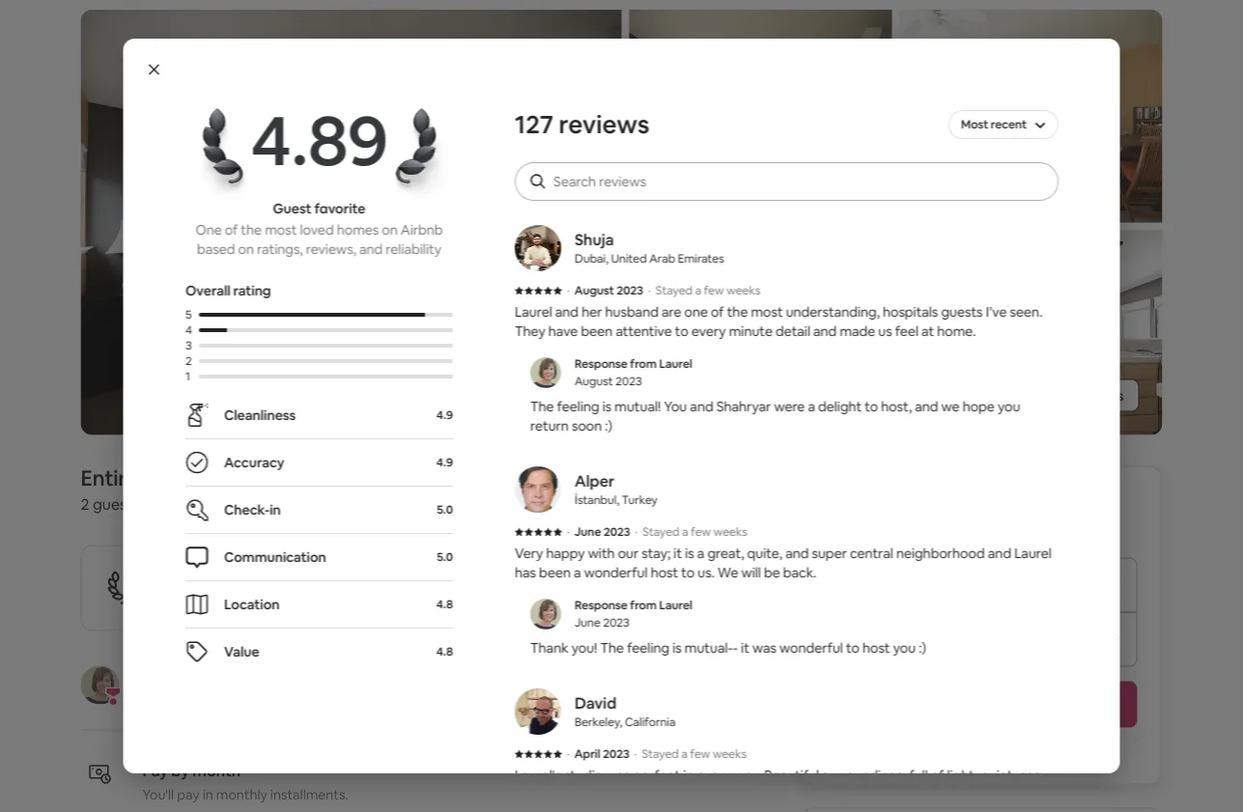 Task type: vqa. For each thing, say whether or not it's contained in the screenshot.
One of the most loved homes on Airbnb, according to guests
yes



Task type: describe. For each thing, give the bounding box(es) containing it.
most recent button
[[948, 108, 1059, 141]]

alper
[[574, 471, 614, 491]]

of inside laurel and her husband are one of the most understanding, hospitals guests i've seen. they have been attentive to every minute detail and made us feel at home.
[[711, 303, 724, 321]]

a inside the feeling is mutual! you and shahryar were a delight to host, and we hope you return soon :)
[[808, 398, 815, 415]]

one of the most loved homes on airbnb, according to guests
[[251, 567, 486, 606]]

loved inside 'guest favorite one of the most loved homes on airbnb based on ratings, reviews, and reliability'
[[299, 221, 334, 239]]

check-in
[[224, 502, 280, 519]]

4.8 for location
[[436, 597, 453, 612]]

-
[[733, 640, 738, 657]]

communication
[[224, 549, 326, 566]]

0 horizontal spatial you
[[893, 640, 916, 657]]

mutual!
[[614, 398, 661, 415]]

happy
[[546, 545, 585, 562]]

of inside one of the most loved homes on airbnb, according to guests
[[285, 567, 300, 587]]

5
[[185, 307, 191, 322]]

comfortable
[[702, 787, 780, 804]]

you!
[[571, 640, 597, 657]]

host profile picture image
[[81, 666, 119, 705]]

most
[[961, 117, 988, 132]]

guests inside laurel and her husband are one of the most understanding, hospitals guests i've seen. they have been attentive to every minute detail and made us feel at home.
[[941, 303, 983, 321]]

4.89 inside dialog
[[250, 95, 387, 185]]

to down central
[[846, 640, 859, 657]]

check-
[[224, 502, 269, 519]]

made
[[840, 323, 875, 340]]

was inside laurel's studio was perfect in every way. beautiful surroundings,  full of light, quiet, easy parking, easy communication, comfortable bed!
[[606, 767, 630, 785]]

homes inside 'guest favorite one of the most loved homes on airbnb based on ratings, reviews, and reliability'
[[336, 221, 379, 239]]

april
[[574, 747, 600, 762]]

show all photos button
[[986, 379, 1140, 412]]

guests inside one of the most loved homes on airbnb, according to guests
[[403, 587, 452, 606]]

perfect
[[633, 767, 680, 785]]

guest for guest favorite one of the most loved homes on airbnb based on ratings, reviews, and reliability
[[273, 200, 311, 217]]

very
[[515, 545, 543, 562]]

every inside laurel's studio was perfect in every way. beautiful surroundings,  full of light, quiet, easy parking, easy communication, comfortable bed!
[[696, 767, 731, 785]]

reliability
[[385, 241, 441, 258]]

shahryar
[[716, 398, 771, 415]]

neighborhood
[[896, 545, 985, 562]]

and right neighborhood
[[988, 545, 1011, 562]]

berkeley,
[[574, 715, 622, 730]]

you'll
[[143, 786, 174, 804]]

central
[[850, 545, 893, 562]]

accuracy
[[224, 454, 284, 472]]

show
[[1025, 387, 1059, 404]]

4.89 dialog
[[123, 39, 1120, 813]]

laurel's
[[515, 767, 561, 785]]

2023 for david
[[603, 747, 629, 762]]

one inside 'guest favorite one of the most loved homes on airbnb based on ratings, reviews, and reliability'
[[195, 221, 221, 239]]

guest favorite
[[134, 566, 200, 606]]

bed!
[[783, 787, 811, 804]]

laurel image for alper
[[530, 599, 561, 630]]

2 for 2
[[185, 354, 192, 369]]

laurel image for alper
[[530, 599, 561, 630]]

attentive
[[615, 323, 672, 340]]

the inside the feeling is mutual! you and shahryar were a delight to host, and we hope you return soon :)
[[530, 398, 554, 415]]

· left april
[[567, 747, 569, 762]]

by
[[171, 761, 189, 781]]

0 horizontal spatial guests
[[93, 495, 140, 515]]

1 for 1
[[185, 369, 190, 384]]

very happy with our stay; it is a great, quite, and super central neighborhood and laurel has been a wonderful host to us. we will be back.
[[515, 545, 1052, 582]]

favorite for guest favorite one of the most loved homes on airbnb based on ratings, reviews, and reliability
[[314, 200, 365, 217]]

4.8 for value
[[436, 645, 453, 660]]

i've
[[986, 303, 1007, 321]]

monthly
[[216, 786, 267, 804]]

david image
[[515, 689, 561, 735]]

5.0 for communication
[[436, 550, 453, 565]]

· left "beds"
[[230, 495, 234, 515]]

airbnb,
[[251, 587, 304, 606]]

2 for 2 guests
[[81, 495, 89, 515]]

0 horizontal spatial california
[[401, 465, 495, 492]]

month
[[193, 761, 241, 781]]

response for shuja
[[574, 357, 627, 372]]

the inside 'guest favorite one of the most loved homes on airbnb based on ratings, reviews, and reliability'
[[240, 221, 261, 239]]

few for david
[[690, 747, 710, 762]]

david berkeley, california
[[574, 693, 675, 730]]

and up back.
[[785, 545, 809, 562]]

guest for guest favorite
[[142, 566, 192, 589]]

quite,
[[747, 545, 782, 562]]

august inside response from laurel august 2023
[[574, 374, 613, 389]]

turkey
[[622, 493, 657, 508]]

us.
[[697, 564, 715, 582]]

back.
[[783, 564, 816, 582]]

husband
[[605, 303, 658, 321]]

you
[[664, 398, 687, 415]]

we
[[717, 564, 738, 582]]

weeks for alper
[[713, 525, 747, 540]]

based
[[197, 241, 235, 258]]

arab
[[649, 251, 675, 266]]

view back toward the entrance, with  kitchen on the left and dining table on the right. image
[[900, 10, 1163, 223]]

the inside one of the most loved homes on airbnb, according to guests
[[303, 567, 328, 587]]

overall
[[185, 282, 230, 300]]

wonderful inside very happy with our stay; it is a great, quite, and super central neighborhood and laurel has been a wonderful host to us. we will be back.
[[584, 564, 647, 582]]

the inside laurel and her husband are one of the most understanding, hospitals guests i've seen. they have been attentive to every minute detail and made us feel at home.
[[727, 303, 748, 321]]

laurel image for shuja
[[530, 358, 561, 388]]

is inside very happy with our stay; it is a great, quite, and super central neighborhood and laurel has been a wonderful host to us. we will be back.
[[685, 545, 694, 562]]

shuja dubai, united arab emirates
[[574, 229, 724, 266]]

emirates
[[678, 251, 724, 266]]

· up happy
[[567, 525, 569, 540]]

laurel inside response from laurel june 2023
[[659, 598, 692, 613]]

detail
[[775, 323, 810, 340]]

of inside 'guest favorite one of the most loved homes on airbnb based on ratings, reviews, and reliability'
[[224, 221, 237, 239]]

full
[[909, 767, 928, 785]]

· up perfect
[[634, 747, 637, 762]]

comfortable couch/extra bed; plenty of natural light! image
[[630, 230, 892, 435]]

and up have on the left of page
[[555, 303, 578, 321]]

stayed for alper
[[642, 525, 679, 540]]

4
[[185, 323, 192, 338]]

been inside very happy with our stay; it is a great, quite, and super central neighborhood and laurel has been a wonderful host to us. we will be back.
[[539, 564, 571, 582]]

response for alper
[[574, 598, 627, 613]]

will
[[741, 564, 761, 582]]

all
[[1062, 387, 1076, 404]]

guest favorite one of the most loved homes on airbnb based on ratings, reviews, and reliability
[[195, 200, 443, 258]]

recent
[[991, 117, 1027, 132]]

laurel inside very happy with our stay; it is a great, quite, and super central neighborhood and laurel has been a wonderful host to us. we will be back.
[[1014, 545, 1052, 562]]

1 vertical spatial wonderful
[[779, 640, 843, 657]]

minute
[[729, 323, 772, 340]]

stayed for david
[[642, 747, 679, 762]]

weeks for david
[[713, 747, 747, 762]]

we
[[941, 398, 960, 415]]

· april 2023 · stayed a few weeks
[[567, 747, 747, 762]]

is inside the feeling is mutual! you and shahryar were a delight to host, and we hope you return soon :)
[[602, 398, 611, 415]]

you inside the feeling is mutual! you and shahryar were a delight to host, and we hope you return soon :)
[[998, 398, 1020, 415]]

us
[[878, 323, 892, 340]]

laurel inside response from laurel august 2023
[[659, 357, 692, 372]]

homes inside one of the most loved homes on airbnb, according to guests
[[415, 567, 465, 587]]

favorite for guest favorite
[[134, 584, 200, 606]]

stay;
[[641, 545, 670, 562]]

the feeling is mutual! you and shahryar were a delight to host, and we hope you return soon :)
[[530, 398, 1020, 435]]

great,
[[707, 545, 744, 562]]

to inside laurel and her husband are one of the most understanding, hospitals guests i've seen. they have been attentive to every minute detail and made us feel at home.
[[675, 323, 688, 340]]

welcome to our tree-top studio! image
[[81, 10, 622, 435]]

1 june from the top
[[574, 525, 601, 540]]

1 vertical spatial the
[[600, 640, 624, 657]]

to inside the feeling is mutual! you and shahryar were a delight to host, and we hope you return soon :)
[[864, 398, 878, 415]]



Task type: locate. For each thing, give the bounding box(es) containing it.
1 horizontal spatial you
[[998, 398, 1020, 415]]

1 horizontal spatial 4.89
[[545, 567, 587, 594]]

2 vertical spatial is
[[672, 640, 681, 657]]

was
[[752, 640, 776, 657], [606, 767, 630, 785]]

1 laurel image from the top
[[530, 358, 561, 388]]

1 inside 4.89 dialog
[[185, 369, 190, 384]]

to left "us."
[[681, 564, 695, 582]]

1 horizontal spatial on
[[382, 221, 397, 239]]

:)
[[605, 417, 612, 435], [919, 640, 926, 657]]

response
[[574, 357, 627, 372], [574, 598, 627, 613]]

alper image
[[515, 467, 561, 513], [515, 467, 561, 513]]

2 august from the top
[[574, 374, 613, 389]]

guests up home.
[[941, 303, 983, 321]]

response up you!
[[574, 598, 627, 613]]

response from laurel june 2023
[[574, 598, 692, 630]]

127 inside 4.89 dialog
[[515, 108, 553, 141]]

0 horizontal spatial been
[[539, 564, 571, 582]]

1 vertical spatial homes
[[415, 567, 465, 587]]

127 for 127 reviews
[[648, 567, 680, 594]]

one inside one of the most loved homes on airbnb, according to guests
[[251, 567, 281, 587]]

1 horizontal spatial it
[[741, 640, 749, 657]]

4.89 up 'guest favorite one of the most loved homes on airbnb based on ratings, reviews, and reliability'
[[250, 95, 387, 185]]

ratings,
[[257, 241, 303, 258]]

0 vertical spatial stayed
[[655, 283, 692, 298]]

2 vertical spatial few
[[690, 747, 710, 762]]

been inside laurel and her husband are one of the most understanding, hospitals guests i've seen. they have been attentive to every minute detail and made us feel at home.
[[581, 323, 612, 340]]

:) inside the feeling is mutual! you and shahryar were a delight to host, and we hope you return soon :)
[[605, 417, 612, 435]]

june up you!
[[574, 615, 600, 630]]

be
[[764, 564, 780, 582]]

2 vertical spatial guests
[[403, 587, 452, 606]]

it inside very happy with our stay; it is a great, quite, and super central neighborhood and laurel has been a wonderful host to us. we will be back.
[[673, 545, 682, 562]]

from for shuja
[[630, 357, 657, 372]]

0 vertical spatial june
[[574, 525, 601, 540]]

stayed up stay;
[[642, 525, 679, 540]]

from inside response from laurel june 2023
[[630, 598, 657, 613]]

0 vertical spatial it
[[673, 545, 682, 562]]

installments.
[[270, 786, 348, 804]]

127 inside 127 reviews
[[648, 567, 680, 594]]

quiet,
[[980, 767, 1016, 785]]

laurel up mutual-
[[659, 598, 692, 613]]

4.8
[[436, 597, 453, 612], [436, 645, 453, 660]]

the up minute
[[727, 303, 748, 321]]

is
[[602, 398, 611, 415], [685, 545, 694, 562], [672, 640, 681, 657]]

in right perfect
[[683, 767, 694, 785]]

2 horizontal spatial is
[[685, 545, 694, 562]]

guest down bedroom
[[142, 566, 192, 589]]

pay
[[143, 761, 168, 781]]

response inside response from laurel june 2023
[[574, 598, 627, 613]]

home.
[[937, 323, 976, 340]]

feeling up the soon
[[557, 398, 599, 415]]

1 vertical spatial one
[[251, 567, 281, 587]]

wonderful right -
[[779, 640, 843, 657]]

laurel right neighborhood
[[1014, 545, 1052, 562]]

1 vertical spatial 4.8
[[436, 645, 453, 660]]

to inside very happy with our stay; it is a great, quite, and super central neighborhood and laurel has been a wonderful host to us. we will be back.
[[681, 564, 695, 582]]

it
[[673, 545, 682, 562], [741, 640, 749, 657]]

her
[[581, 303, 602, 321]]

1 horizontal spatial guest
[[273, 200, 311, 217]]

united
[[611, 251, 647, 266]]

super
[[812, 545, 847, 562]]

0 vertical spatial homes
[[336, 221, 379, 239]]

0 vertical spatial 127
[[515, 108, 553, 141]]

1 vertical spatial 127
[[648, 567, 680, 594]]

was right -
[[752, 640, 776, 657]]

host down stay;
[[650, 564, 678, 582]]

2023
[[616, 283, 643, 298], [615, 374, 642, 389], [603, 525, 630, 540], [603, 615, 629, 630], [603, 747, 629, 762]]

1 vertical spatial california
[[625, 715, 675, 730]]

reviews,
[[306, 241, 356, 258]]

homes up reviews,
[[336, 221, 379, 239]]

in up "beds"
[[262, 465, 280, 492]]

1 vertical spatial host
[[862, 640, 890, 657]]

1 horizontal spatial :)
[[919, 640, 926, 657]]

0 vertical spatial california
[[401, 465, 495, 492]]

i̇stanbul,
[[574, 493, 619, 508]]

2 vertical spatial the
[[303, 567, 328, 587]]

most inside 'guest favorite one of the most loved homes on airbnb based on ratings, reviews, and reliability'
[[264, 221, 296, 239]]

1 response from the top
[[574, 357, 627, 372]]

laurel image down 'they'
[[530, 358, 561, 388]]

with
[[588, 545, 615, 562]]

august up her at the left of page
[[574, 283, 614, 298]]

2 vertical spatial most
[[331, 567, 369, 587]]

beds
[[249, 495, 285, 515]]

is right stay;
[[685, 545, 694, 562]]

california
[[401, 465, 495, 492], [625, 715, 675, 730]]

most inside one of the most loved homes on airbnb, according to guests
[[331, 567, 369, 587]]

laurel and her husband are one of the most understanding, hospitals guests i've seen. they have been attentive to every minute detail and made us feel at home.
[[515, 303, 1042, 340]]

alper i̇stanbul, turkey
[[574, 471, 657, 508]]

california right park,
[[401, 465, 495, 492]]

to inside one of the most loved homes on airbnb, according to guests
[[384, 587, 400, 606]]

0 horizontal spatial was
[[606, 767, 630, 785]]

0 vertical spatial guest
[[273, 200, 311, 217]]

laurel image up thank
[[530, 599, 561, 630]]

cleanliness
[[224, 407, 295, 424]]

4.89 down happy
[[545, 567, 587, 594]]

of up based
[[224, 221, 237, 239]]

1 vertical spatial was
[[606, 767, 630, 785]]

response from laurel august 2023
[[574, 357, 692, 389]]

2 vertical spatial weeks
[[713, 747, 747, 762]]

easy right quiet,
[[1019, 767, 1047, 785]]

4.89
[[250, 95, 387, 185], [545, 567, 587, 594]]

return
[[530, 417, 568, 435]]

june inside response from laurel june 2023
[[574, 615, 600, 630]]

1 vertical spatial few
[[691, 525, 711, 540]]

1 down 3
[[185, 369, 190, 384]]

the right you!
[[600, 640, 624, 657]]

0 vertical spatial 5.0
[[436, 502, 453, 517]]

from for alper
[[630, 598, 657, 613]]

feeling inside the feeling is mutual! you and shahryar were a delight to host, and we hope you return soon :)
[[557, 398, 599, 415]]

weeks up great,
[[713, 525, 747, 540]]

shuja image
[[515, 225, 561, 272], [515, 225, 561, 272]]

it right stay;
[[673, 545, 682, 562]]

4.9
[[436, 408, 453, 423], [436, 455, 453, 470]]

hope
[[963, 398, 995, 415]]

guest up ratings,
[[273, 200, 311, 217]]

laurel image for shuja
[[530, 358, 561, 388]]

1 vertical spatial been
[[539, 564, 571, 582]]

0 horizontal spatial easy
[[568, 787, 596, 804]]

been down her at the left of page
[[581, 323, 612, 340]]

is left mutual-
[[672, 640, 681, 657]]

of right one
[[711, 303, 724, 321]]

1 horizontal spatial 2
[[185, 354, 192, 369]]

laurel image up thank
[[530, 599, 561, 630]]

1 horizontal spatial most
[[331, 567, 369, 587]]

one down communication
[[251, 567, 281, 587]]

and down understanding,
[[813, 323, 837, 340]]

laurel image
[[530, 358, 561, 388], [530, 599, 561, 630]]

0 vertical spatial guests
[[941, 303, 983, 321]]

one
[[684, 303, 708, 321]]

0 vertical spatial wonderful
[[584, 564, 647, 582]]

surroundings,
[[822, 767, 906, 785]]

stayed up are
[[655, 283, 692, 298]]

2023 for alper
[[603, 525, 630, 540]]

according
[[307, 587, 381, 606]]

1 horizontal spatial loved
[[372, 567, 412, 587]]

guest inside 'guest favorite'
[[142, 566, 192, 589]]

0 horizontal spatial homes
[[336, 221, 379, 239]]

0 horizontal spatial the
[[240, 221, 261, 239]]

laurel inside laurel and her husband are one of the most understanding, hospitals guests i've seen. they have been attentive to every minute detail and made us feel at home.
[[515, 303, 552, 321]]

mutual-
[[684, 640, 733, 657]]

2 down "entire" at the bottom left of the page
[[81, 495, 89, 515]]

0 vertical spatial the
[[530, 398, 554, 415]]

every down one
[[691, 323, 726, 340]]

response inside response from laurel august 2023
[[574, 357, 627, 372]]

favorite up reviews,
[[314, 200, 365, 217]]

2 response from the top
[[574, 598, 627, 613]]

in right pay
[[203, 786, 213, 804]]

most up minute
[[751, 303, 783, 321]]

2 inside 4.89 dialog
[[185, 354, 192, 369]]

0 vertical spatial 4.8
[[436, 597, 453, 612]]

hospitals
[[883, 303, 938, 321]]

in down entire guesthouse in menlo park, california
[[269, 502, 280, 519]]

1 vertical spatial every
[[696, 767, 731, 785]]

1 vertical spatial response
[[574, 598, 627, 613]]

2 4.8 from the top
[[436, 645, 453, 660]]

1 vertical spatial it
[[741, 640, 749, 657]]

1 horizontal spatial the
[[600, 640, 624, 657]]

few up great,
[[691, 525, 711, 540]]

laurel's studio was perfect in every way. beautiful surroundings,  full of light, quiet, easy parking, easy communication, comfortable bed!
[[515, 767, 1047, 804]]

david
[[574, 693, 616, 713]]

2 laurel image from the top
[[530, 599, 561, 630]]

seen.
[[1010, 303, 1042, 321]]

0 vertical spatial been
[[581, 323, 612, 340]]

1 horizontal spatial feeling
[[627, 640, 669, 657]]

0 vertical spatial from
[[630, 357, 657, 372]]

0 vertical spatial you
[[998, 398, 1020, 415]]

one
[[195, 221, 221, 239], [251, 567, 281, 587]]

0 horizontal spatial favorite
[[134, 584, 200, 606]]

of down communication
[[285, 567, 300, 587]]

bedroom
[[161, 495, 227, 515]]

1 horizontal spatial host
[[862, 640, 890, 657]]

1 laurel image from the top
[[530, 358, 561, 388]]

wonderful down our
[[584, 564, 647, 582]]

2 horizontal spatial 2
[[237, 495, 246, 515]]

0 vertical spatial 1
[[185, 369, 190, 384]]

1 4.8 from the top
[[436, 597, 453, 612]]

1
[[185, 369, 190, 384], [151, 495, 157, 515]]

have
[[548, 323, 578, 340]]

response down have on the left of page
[[574, 357, 627, 372]]

1 horizontal spatial was
[[752, 640, 776, 657]]

1 august from the top
[[574, 283, 614, 298]]

most recent
[[961, 117, 1027, 132]]

2023 down our
[[603, 615, 629, 630]]

Search reviews, Press 'Enter' to search text field
[[553, 172, 1039, 191]]

entire
[[81, 465, 138, 492]]

0 horizontal spatial one
[[195, 221, 221, 239]]

127 for 127 reviews
[[515, 108, 553, 141]]

pay by month you'll pay in monthly installments.
[[143, 761, 348, 804]]

2 5.0 from the top
[[436, 550, 453, 565]]

1 4.9 from the top
[[436, 408, 453, 423]]

1 horizontal spatial 127
[[648, 567, 680, 594]]

most right airbnb,
[[331, 567, 369, 587]]

laurel image
[[530, 358, 561, 388], [530, 599, 561, 630]]

1 vertical spatial on
[[238, 241, 254, 258]]

easy down studio
[[568, 787, 596, 804]]

from down stay;
[[630, 598, 657, 613]]

and right you on the right of the page
[[690, 398, 713, 415]]

on
[[382, 221, 397, 239], [238, 241, 254, 258], [468, 567, 486, 587]]

from down attentive on the top of the page
[[630, 357, 657, 372]]

1 horizontal spatial guests
[[403, 587, 452, 606]]

dubai,
[[574, 251, 608, 266]]

2 laurel image from the top
[[530, 599, 561, 630]]

homes
[[336, 221, 379, 239], [415, 567, 465, 587]]

2 horizontal spatial on
[[468, 567, 486, 587]]

of right full
[[931, 767, 944, 785]]

1 horizontal spatial homes
[[415, 567, 465, 587]]

2 guests
[[81, 495, 140, 515]]

were
[[774, 398, 805, 415]]

0 horizontal spatial is
[[602, 398, 611, 415]]

1 vertical spatial easy
[[568, 787, 596, 804]]

0 horizontal spatial it
[[673, 545, 682, 562]]

are
[[661, 303, 681, 321]]

1 horizontal spatial wonderful
[[779, 640, 843, 657]]

california up · april 2023 · stayed a few weeks
[[625, 715, 675, 730]]

2 down 3
[[185, 354, 192, 369]]

most up ratings,
[[264, 221, 296, 239]]

in inside pay by month you'll pay in monthly installments.
[[203, 786, 213, 804]]

0 horizontal spatial host
[[650, 564, 678, 582]]

way.
[[734, 767, 761, 785]]

1 horizontal spatial easy
[[1019, 767, 1047, 785]]

from inside response from laurel august 2023
[[630, 357, 657, 372]]

studio
[[564, 767, 603, 785]]

weeks for shuja
[[726, 283, 760, 298]]

2023 inside response from laurel june 2023
[[603, 615, 629, 630]]

weeks
[[726, 283, 760, 298], [713, 525, 747, 540], [713, 747, 747, 762]]

1 vertical spatial 5.0
[[436, 550, 453, 565]]

· june 2023 · stayed a few weeks
[[567, 525, 747, 540]]

reviews
[[641, 593, 686, 608]]

on left has
[[468, 567, 486, 587]]

2 horizontal spatial the
[[727, 303, 748, 321]]

to right according
[[384, 587, 400, 606]]

few up one
[[704, 283, 724, 298]]

0 vertical spatial favorite
[[314, 200, 365, 217]]

on right based
[[238, 241, 254, 258]]

1 horizontal spatial 1
[[185, 369, 190, 384]]

4.9 for accuracy
[[436, 455, 453, 470]]

feeling down response from laurel june 2023
[[627, 640, 669, 657]]

2 left "beds"
[[237, 495, 246, 515]]

2 horizontal spatial most
[[751, 303, 783, 321]]

2023 inside response from laurel august 2023
[[615, 374, 642, 389]]

1 vertical spatial guest
[[142, 566, 192, 589]]

127 left reviews
[[515, 108, 553, 141]]

the up ratings,
[[240, 221, 261, 239]]

2023 for shuja
[[616, 283, 643, 298]]

· up husband
[[648, 283, 651, 298]]

pay
[[177, 786, 200, 804]]

:) right the soon
[[605, 417, 612, 435]]

2023 up mutual!
[[615, 374, 642, 389]]

1 vertical spatial guests
[[93, 495, 140, 515]]

0 vertical spatial august
[[574, 283, 614, 298]]

was right studio
[[606, 767, 630, 785]]

in inside laurel's studio was perfect in every way. beautiful surroundings,  full of light, quiet, easy parking, easy communication, comfortable bed!
[[683, 767, 694, 785]]

1 vertical spatial you
[[893, 640, 916, 657]]

favorite inside 'guest favorite one of the most loved homes on airbnb based on ratings, reviews, and reliability'
[[314, 200, 365, 217]]

stayed up perfect
[[642, 747, 679, 762]]

2 vertical spatial on
[[468, 567, 486, 587]]

1 left bedroom
[[151, 495, 157, 515]]

guesthouse
[[142, 465, 258, 492]]

on inside one of the most loved homes on airbnb, according to guests
[[468, 567, 486, 587]]

1 vertical spatial :)
[[919, 640, 926, 657]]

1 for 1 bedroom · 2 beds
[[151, 495, 157, 515]]

host,
[[881, 398, 912, 415]]

has
[[515, 564, 536, 582]]

0 horizontal spatial guest
[[142, 566, 192, 589]]

been down happy
[[539, 564, 571, 582]]

0 horizontal spatial most
[[264, 221, 296, 239]]

value
[[224, 644, 259, 661]]

:) down neighborhood
[[919, 640, 926, 657]]

california inside david berkeley, california
[[625, 715, 675, 730]]

guest inside 'guest favorite one of the most loved homes on airbnb based on ratings, reviews, and reliability'
[[273, 200, 311, 217]]

light,
[[947, 767, 977, 785]]

the up return
[[530, 398, 554, 415]]

0 vertical spatial was
[[752, 640, 776, 657]]

few up comfortable
[[690, 747, 710, 762]]

127 down stay;
[[648, 567, 680, 594]]

0 vertical spatial 4.89
[[250, 95, 387, 185]]

0 vertical spatial feeling
[[557, 398, 599, 415]]

to left host,
[[864, 398, 878, 415]]

photos
[[1079, 387, 1124, 404]]

of inside laurel's studio was perfect in every way. beautiful surroundings,  full of light, quiet, easy parking, easy communication, comfortable bed!
[[931, 767, 944, 785]]

stayed for shuja
[[655, 283, 692, 298]]

communication,
[[599, 787, 699, 804]]

2 june from the top
[[574, 615, 600, 630]]

3
[[185, 338, 192, 353]]

one up based
[[195, 221, 221, 239]]

1 vertical spatial 1
[[151, 495, 157, 515]]

1 vertical spatial loved
[[372, 567, 412, 587]]

parking,
[[515, 787, 565, 804]]

soon
[[571, 417, 602, 435]]

127 reviews
[[515, 108, 649, 141]]

1 vertical spatial most
[[751, 303, 783, 321]]

and right reviews,
[[359, 241, 382, 258]]

2023 up husband
[[616, 283, 643, 298]]

1 vertical spatial is
[[685, 545, 694, 562]]

1 5.0 from the top
[[436, 502, 453, 517]]

is left mutual!
[[602, 398, 611, 415]]

0 horizontal spatial 127
[[515, 108, 553, 141]]

location
[[224, 596, 279, 614]]

view from the bed, including desk, reading area and oversized kitchen counter with barstools. image
[[630, 10, 892, 223]]

every inside laurel and her husband are one of the most understanding, hospitals guests i've seen. they have been attentive to every minute detail and made us feel at home.
[[691, 323, 726, 340]]

homes left has
[[415, 567, 465, 587]]

david image
[[515, 689, 561, 735]]

2023 right april
[[603, 747, 629, 762]]

favorite left "location"
[[134, 584, 200, 606]]

understanding,
[[786, 303, 880, 321]]

and inside 'guest favorite one of the most loved homes on airbnb based on ratings, reviews, and reliability'
[[359, 241, 382, 258]]

show all photos
[[1025, 387, 1124, 404]]

0 vertical spatial host
[[650, 564, 678, 582]]

few for alper
[[691, 525, 711, 540]]

0 horizontal spatial the
[[530, 398, 554, 415]]

every up comfortable
[[696, 767, 731, 785]]

host down central
[[862, 640, 890, 657]]

guests down "entire" at the bottom left of the page
[[93, 495, 140, 515]]

1 horizontal spatial is
[[672, 640, 681, 657]]

few for shuja
[[704, 283, 724, 298]]

most inside laurel and her husband are one of the most understanding, hospitals guests i've seen. they have been attentive to every minute detail and made us feel at home.
[[751, 303, 783, 321]]

5.0 for check-in
[[436, 502, 453, 517]]

guests right according
[[403, 587, 452, 606]]

beautiful
[[764, 767, 819, 785]]

1 vertical spatial favorite
[[134, 584, 200, 606]]

1 horizontal spatial one
[[251, 567, 281, 587]]

2 from from the top
[[630, 598, 657, 613]]

2023 up our
[[603, 525, 630, 540]]

rating
[[233, 282, 271, 300]]

· up our
[[635, 525, 638, 540]]

view as you enter. image
[[900, 230, 1163, 435]]

loved inside one of the most loved homes on airbnb, according to guests
[[372, 567, 412, 587]]

1 horizontal spatial california
[[625, 715, 675, 730]]

menlo
[[284, 465, 344, 492]]

1 horizontal spatial been
[[581, 323, 612, 340]]

of
[[224, 221, 237, 239], [711, 303, 724, 321], [285, 567, 300, 587], [931, 767, 944, 785]]

airbnb
[[400, 221, 443, 239]]

· up have on the left of page
[[567, 283, 569, 298]]

4.9 for cleanliness
[[436, 408, 453, 423]]

laurel image down 'they'
[[530, 358, 561, 388]]

to down are
[[675, 323, 688, 340]]

and left "we"
[[915, 398, 938, 415]]

host inside very happy with our stay; it is a great, quite, and super central neighborhood and laurel has been a wonderful host to us. we will be back.
[[650, 564, 678, 582]]

2 4.9 from the top
[[436, 455, 453, 470]]

1 from from the top
[[630, 357, 657, 372]]



